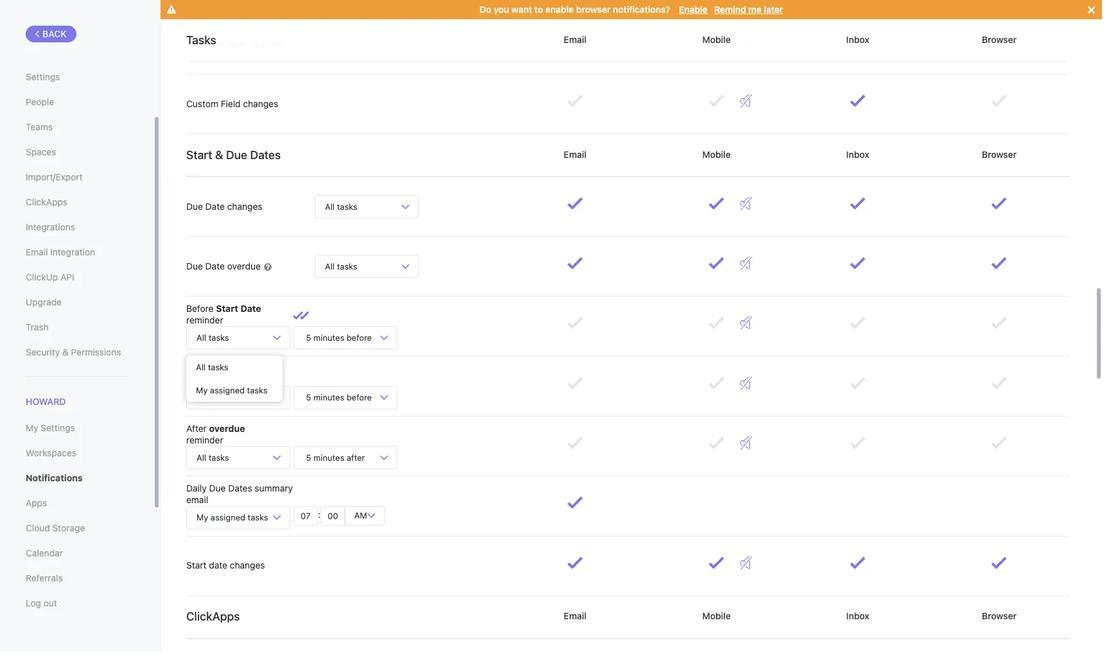 Task type: vqa. For each thing, say whether or not it's contained in the screenshot.
Mobile to the bottom
yes



Task type: describe. For each thing, give the bounding box(es) containing it.
log out link
[[26, 593, 128, 615]]

changes for due date changes
[[227, 201, 262, 212]]

enable
[[679, 4, 708, 15]]

& for start
[[215, 148, 223, 162]]

custom
[[186, 98, 218, 109]]

integrations
[[26, 222, 75, 232]]

security & permissions link
[[26, 342, 128, 363]]

to
[[534, 4, 543, 15]]

checklist item resolved
[[186, 38, 283, 49]]

back link
[[26, 26, 76, 42]]

cloud
[[26, 523, 50, 534]]

:
[[318, 509, 320, 520]]

spaces
[[26, 146, 56, 157]]

log
[[26, 598, 41, 609]]

start inside before start date reminder
[[216, 303, 238, 314]]

cloud storage
[[26, 523, 85, 534]]

calendar
[[26, 548, 63, 559]]

enable
[[545, 4, 574, 15]]

browser for tasks
[[979, 34, 1019, 45]]

custom field changes
[[186, 98, 278, 109]]

notifications link
[[26, 468, 128, 489]]

1 minutes from the top
[[313, 333, 344, 343]]

off image for tasks
[[740, 35, 752, 48]]

you
[[494, 4, 509, 15]]

0 vertical spatial clickapps
[[26, 197, 67, 207]]

back
[[42, 28, 67, 39]]

reminder inside 'after overdue reminder'
[[186, 435, 223, 446]]

email integration
[[26, 247, 95, 258]]

clickup api link
[[26, 267, 128, 288]]

integrations link
[[26, 216, 128, 238]]

calendar link
[[26, 543, 128, 565]]

date up before start date reminder
[[205, 261, 225, 272]]

before for second off image from the top
[[347, 333, 372, 343]]

start for date
[[186, 560, 206, 571]]

want
[[511, 4, 532, 15]]

import/export
[[26, 171, 83, 182]]

trash link
[[26, 317, 128, 338]]

due date changes
[[186, 201, 262, 212]]

dates inside daily due dates summary email
[[228, 483, 252, 494]]

2 off image from the top
[[740, 317, 752, 330]]

date down start & due dates
[[205, 201, 225, 212]]

reminder for due date
[[186, 375, 223, 386]]

browser
[[576, 4, 611, 15]]

me
[[748, 4, 761, 15]]

workspaces
[[26, 448, 76, 459]]

0 vertical spatial settings
[[26, 71, 60, 82]]

browser for clickapps
[[979, 611, 1019, 622]]

referrals
[[26, 573, 63, 584]]

settings link
[[26, 66, 128, 88]]

4 off image from the top
[[740, 437, 752, 450]]

daily due dates summary email
[[186, 483, 293, 506]]

1 5 from the top
[[306, 333, 311, 343]]

summary
[[255, 483, 293, 494]]

do
[[480, 4, 491, 15]]

trash
[[26, 322, 49, 333]]

1 vertical spatial my assigned tasks
[[197, 512, 268, 523]]

minutes for after overdue reminder
[[313, 453, 344, 463]]

tasks
[[186, 33, 216, 47]]

1 vertical spatial my
[[26, 423, 38, 434]]

security & permissions
[[26, 347, 121, 358]]

storage
[[52, 523, 85, 534]]

2 vertical spatial my
[[197, 512, 208, 523]]

changes for custom field changes
[[243, 98, 278, 109]]

people link
[[26, 91, 128, 113]]

workspaces link
[[26, 443, 128, 464]]

upgrade
[[26, 297, 62, 308]]

1 vertical spatial settings
[[41, 423, 75, 434]]

email for start & due dates
[[561, 149, 589, 160]]

due inside daily due dates summary email
[[209, 483, 226, 494]]

clickup api
[[26, 272, 74, 283]]

people
[[26, 96, 54, 107]]

later
[[764, 4, 783, 15]]

before start date reminder
[[186, 303, 261, 326]]

0 vertical spatial overdue
[[227, 261, 261, 272]]

off image for start & due dates
[[740, 197, 752, 210]]

5 for due date
[[306, 393, 311, 403]]

due inside before due date reminder
[[216, 363, 233, 374]]

1 vertical spatial assigned
[[211, 512, 245, 523]]

permissions
[[71, 347, 121, 358]]



Task type: locate. For each thing, give the bounding box(es) containing it.
before inside before due date reminder
[[186, 363, 214, 374]]

0 vertical spatial assigned
[[210, 386, 245, 396]]

clickup
[[26, 272, 58, 283]]

2 vertical spatial changes
[[230, 560, 265, 571]]

log out
[[26, 598, 57, 609]]

overdue
[[227, 261, 261, 272], [209, 423, 245, 434]]

3 inbox from the top
[[844, 611, 872, 622]]

3 minutes from the top
[[313, 453, 344, 463]]

after overdue reminder
[[186, 423, 245, 446]]

spaces link
[[26, 141, 128, 163]]

0 vertical spatial 5 minutes before
[[304, 333, 374, 343]]

1 vertical spatial changes
[[227, 201, 262, 212]]

date
[[205, 201, 225, 212], [205, 261, 225, 272], [240, 303, 261, 314], [236, 363, 256, 374]]

2 browser from the top
[[979, 149, 1019, 160]]

email
[[186, 495, 208, 506]]

date down before start date reminder
[[236, 363, 256, 374]]

all tasks
[[325, 201, 357, 212], [325, 261, 357, 271], [197, 333, 229, 343], [196, 362, 228, 373], [197, 393, 229, 403], [197, 453, 229, 463]]

email
[[561, 34, 589, 45], [561, 149, 589, 160], [26, 247, 48, 258], [561, 611, 589, 622]]

my up after
[[196, 386, 208, 396]]

reminder inside before start date reminder
[[186, 315, 223, 326]]

0 vertical spatial my
[[196, 386, 208, 396]]

remind
[[714, 4, 746, 15]]

0 vertical spatial before
[[186, 303, 214, 314]]

clickapps
[[26, 197, 67, 207], [186, 610, 240, 624]]

inbox for tasks
[[844, 34, 872, 45]]

2 vertical spatial browser
[[979, 611, 1019, 622]]

email for tasks
[[561, 34, 589, 45]]

referrals link
[[26, 568, 128, 590]]

1 5 minutes before from the top
[[304, 333, 374, 343]]

2 vertical spatial inbox
[[844, 611, 872, 622]]

1 vertical spatial before
[[186, 363, 214, 374]]

1 vertical spatial browser
[[979, 149, 1019, 160]]

2 mobile from the top
[[700, 149, 733, 160]]

3 browser from the top
[[979, 611, 1019, 622]]

date inside before start date reminder
[[240, 303, 261, 314]]

5
[[306, 333, 311, 343], [306, 393, 311, 403], [306, 453, 311, 463]]

2 5 minutes before from the top
[[304, 393, 374, 403]]

overdue up before start date reminder
[[227, 261, 261, 272]]

dates
[[250, 148, 281, 162], [228, 483, 252, 494]]

minutes for before due date reminder
[[313, 393, 344, 403]]

2 inbox from the top
[[844, 149, 872, 160]]

1 horizontal spatial clickapps
[[186, 610, 240, 624]]

0 vertical spatial before
[[347, 333, 372, 343]]

1 inbox from the top
[[844, 34, 872, 45]]

2 before from the top
[[186, 363, 214, 374]]

teams link
[[26, 116, 128, 138]]

3 reminder from the top
[[186, 435, 223, 446]]

0 vertical spatial inbox
[[844, 34, 872, 45]]

howard
[[26, 396, 66, 407]]

browser for start & due dates
[[979, 149, 1019, 160]]

2 reminder from the top
[[186, 375, 223, 386]]

5 minutes before for third off image from the top
[[304, 393, 374, 403]]

0 vertical spatial changes
[[243, 98, 278, 109]]

start left date
[[186, 560, 206, 571]]

start & due dates
[[186, 148, 281, 162]]

changes right field
[[243, 98, 278, 109]]

1 before from the top
[[347, 333, 372, 343]]

email integration link
[[26, 241, 128, 263]]

overdue inside 'after overdue reminder'
[[209, 423, 245, 434]]

None text field
[[293, 506, 318, 526]]

1 horizontal spatial &
[[215, 148, 223, 162]]

clickapps down date
[[186, 610, 240, 624]]

1 before from the top
[[186, 303, 214, 314]]

daily
[[186, 483, 207, 494]]

before down before start date reminder
[[186, 363, 214, 374]]

reminder down after
[[186, 435, 223, 446]]

1 vertical spatial inbox
[[844, 149, 872, 160]]

due
[[226, 148, 247, 162], [186, 201, 203, 212], [186, 261, 203, 272], [216, 363, 233, 374], [209, 483, 226, 494]]

0 vertical spatial 5
[[306, 333, 311, 343]]

before inside before start date reminder
[[186, 303, 214, 314]]

5 minutes before
[[304, 333, 374, 343], [304, 393, 374, 403]]

0 vertical spatial mobile
[[700, 34, 733, 45]]

changes
[[243, 98, 278, 109], [227, 201, 262, 212], [230, 560, 265, 571]]

before for third off image from the top
[[347, 393, 372, 403]]

start for &
[[186, 148, 212, 162]]

0 vertical spatial minutes
[[313, 333, 344, 343]]

integration
[[50, 247, 95, 258]]

1 vertical spatial dates
[[228, 483, 252, 494]]

inbox for clickapps
[[844, 611, 872, 622]]

reminder for start date
[[186, 315, 223, 326]]

out
[[43, 598, 57, 609]]

off image
[[740, 94, 752, 107], [740, 317, 752, 330], [740, 377, 752, 390], [740, 437, 752, 450], [740, 556, 752, 569]]

2 minutes from the top
[[313, 393, 344, 403]]

3 mobile from the top
[[700, 611, 733, 622]]

None text field
[[320, 506, 345, 526]]

inbox for start & due dates
[[844, 149, 872, 160]]

1 vertical spatial clickapps
[[186, 610, 240, 624]]

5 for overdue
[[306, 453, 311, 463]]

5 minutes before for second off image from the top
[[304, 333, 374, 343]]

3 off image from the top
[[740, 377, 752, 390]]

due date overdue
[[186, 261, 263, 272]]

off image
[[740, 35, 752, 48], [740, 197, 752, 210], [740, 257, 752, 270]]

0 horizontal spatial &
[[62, 347, 69, 358]]

apps
[[26, 498, 47, 509]]

after
[[186, 423, 207, 434]]

start down custom
[[186, 148, 212, 162]]

reminder
[[186, 315, 223, 326], [186, 375, 223, 386], [186, 435, 223, 446]]

1 off image from the top
[[740, 35, 752, 48]]

2 vertical spatial minutes
[[313, 453, 344, 463]]

1 reminder from the top
[[186, 315, 223, 326]]

before down due date overdue
[[186, 303, 214, 314]]

2 vertical spatial 5
[[306, 453, 311, 463]]

1 browser from the top
[[979, 34, 1019, 45]]

do you want to enable browser notifications? enable remind me later
[[480, 4, 783, 15]]

dates left summary
[[228, 483, 252, 494]]

notifications
[[26, 473, 83, 484]]

1 vertical spatial 5
[[306, 393, 311, 403]]

date down due date overdue
[[240, 303, 261, 314]]

mobile for clickapps
[[700, 611, 733, 622]]

3 off image from the top
[[740, 257, 752, 270]]

0 vertical spatial start
[[186, 148, 212, 162]]

2 5 from the top
[[306, 393, 311, 403]]

1 vertical spatial 5 minutes before
[[304, 393, 374, 403]]

before due date reminder
[[186, 363, 256, 386]]

tasks
[[337, 201, 357, 212], [337, 261, 357, 271], [209, 333, 229, 343], [208, 362, 228, 373], [247, 386, 268, 396], [209, 393, 229, 403], [209, 453, 229, 463], [248, 512, 268, 523]]

1 vertical spatial overdue
[[209, 423, 245, 434]]

apps link
[[26, 493, 128, 515]]

1 vertical spatial before
[[347, 393, 372, 403]]

1 vertical spatial &
[[62, 347, 69, 358]]

1 vertical spatial minutes
[[313, 393, 344, 403]]

before
[[186, 303, 214, 314], [186, 363, 214, 374]]

my assigned tasks
[[196, 386, 268, 396], [197, 512, 268, 523]]

2 before from the top
[[347, 393, 372, 403]]

my settings
[[26, 423, 75, 434]]

api
[[60, 272, 74, 283]]

3 5 from the top
[[306, 453, 311, 463]]

inbox
[[844, 34, 872, 45], [844, 149, 872, 160], [844, 611, 872, 622]]

2 vertical spatial mobile
[[700, 611, 733, 622]]

settings up workspaces
[[41, 423, 75, 434]]

0 vertical spatial browser
[[979, 34, 1019, 45]]

date inside before due date reminder
[[236, 363, 256, 374]]

my
[[196, 386, 208, 396], [26, 423, 38, 434], [197, 512, 208, 523]]

5 off image from the top
[[740, 556, 752, 569]]

checklist
[[186, 38, 225, 49]]

teams
[[26, 121, 53, 132]]

& right security
[[62, 347, 69, 358]]

minutes
[[313, 333, 344, 343], [313, 393, 344, 403], [313, 453, 344, 463]]

dates down custom field changes
[[250, 148, 281, 162]]

settings
[[26, 71, 60, 82], [41, 423, 75, 434]]

start
[[186, 148, 212, 162], [216, 303, 238, 314], [186, 560, 206, 571]]

1 mobile from the top
[[700, 34, 733, 45]]

resolved
[[247, 38, 283, 49]]

my settings link
[[26, 418, 128, 439]]

0 vertical spatial &
[[215, 148, 223, 162]]

changes for start date changes
[[230, 560, 265, 571]]

changes right date
[[230, 560, 265, 571]]

& for security
[[62, 347, 69, 358]]

item
[[227, 38, 245, 49]]

0 horizontal spatial clickapps
[[26, 197, 67, 207]]

cloud storage link
[[26, 518, 128, 540]]

&
[[215, 148, 223, 162], [62, 347, 69, 358]]

1 vertical spatial off image
[[740, 197, 752, 210]]

notifications?
[[613, 4, 670, 15]]

mobile for start & due dates
[[700, 149, 733, 160]]

0 vertical spatial dates
[[250, 148, 281, 162]]

1 off image from the top
[[740, 94, 752, 107]]

reminder inside before due date reminder
[[186, 375, 223, 386]]

2 vertical spatial reminder
[[186, 435, 223, 446]]

upgrade link
[[26, 292, 128, 313]]

my down howard
[[26, 423, 38, 434]]

1 vertical spatial start
[[216, 303, 238, 314]]

reminder up after
[[186, 375, 223, 386]]

0 vertical spatial off image
[[740, 35, 752, 48]]

mobile for tasks
[[700, 34, 733, 45]]

start down due date overdue
[[216, 303, 238, 314]]

5 minutes after
[[304, 453, 367, 463]]

import/export link
[[26, 166, 128, 188]]

& up due date changes
[[215, 148, 223, 162]]

before
[[347, 333, 372, 343], [347, 393, 372, 403]]

changes down start & due dates
[[227, 201, 262, 212]]

before for before due date reminder
[[186, 363, 214, 374]]

start date changes
[[186, 560, 265, 571]]

clickapps link
[[26, 191, 128, 213]]

mobile
[[700, 34, 733, 45], [700, 149, 733, 160], [700, 611, 733, 622]]

before for before start date reminder
[[186, 303, 214, 314]]

1 vertical spatial reminder
[[186, 375, 223, 386]]

am
[[352, 511, 369, 521]]

clickapps up integrations
[[26, 197, 67, 207]]

field
[[221, 98, 241, 109]]

2 off image from the top
[[740, 197, 752, 210]]

0 vertical spatial my assigned tasks
[[196, 386, 268, 396]]

1 vertical spatial mobile
[[700, 149, 733, 160]]

0 vertical spatial reminder
[[186, 315, 223, 326]]

date
[[209, 560, 227, 571]]

2 vertical spatial off image
[[740, 257, 752, 270]]

all
[[325, 201, 335, 212], [325, 261, 335, 271], [197, 333, 206, 343], [196, 362, 206, 373], [197, 393, 206, 403], [197, 453, 206, 463]]

2 vertical spatial start
[[186, 560, 206, 571]]

assigned up 'after overdue reminder'
[[210, 386, 245, 396]]

my down email
[[197, 512, 208, 523]]

my assigned tasks down daily due dates summary email
[[197, 512, 268, 523]]

settings up people
[[26, 71, 60, 82]]

overdue right after
[[209, 423, 245, 434]]

email for clickapps
[[561, 611, 589, 622]]

security
[[26, 347, 60, 358]]

my assigned tasks up 'after overdue reminder'
[[196, 386, 268, 396]]

after
[[347, 453, 365, 463]]

assigned down daily due dates summary email
[[211, 512, 245, 523]]

reminder up before due date reminder
[[186, 315, 223, 326]]



